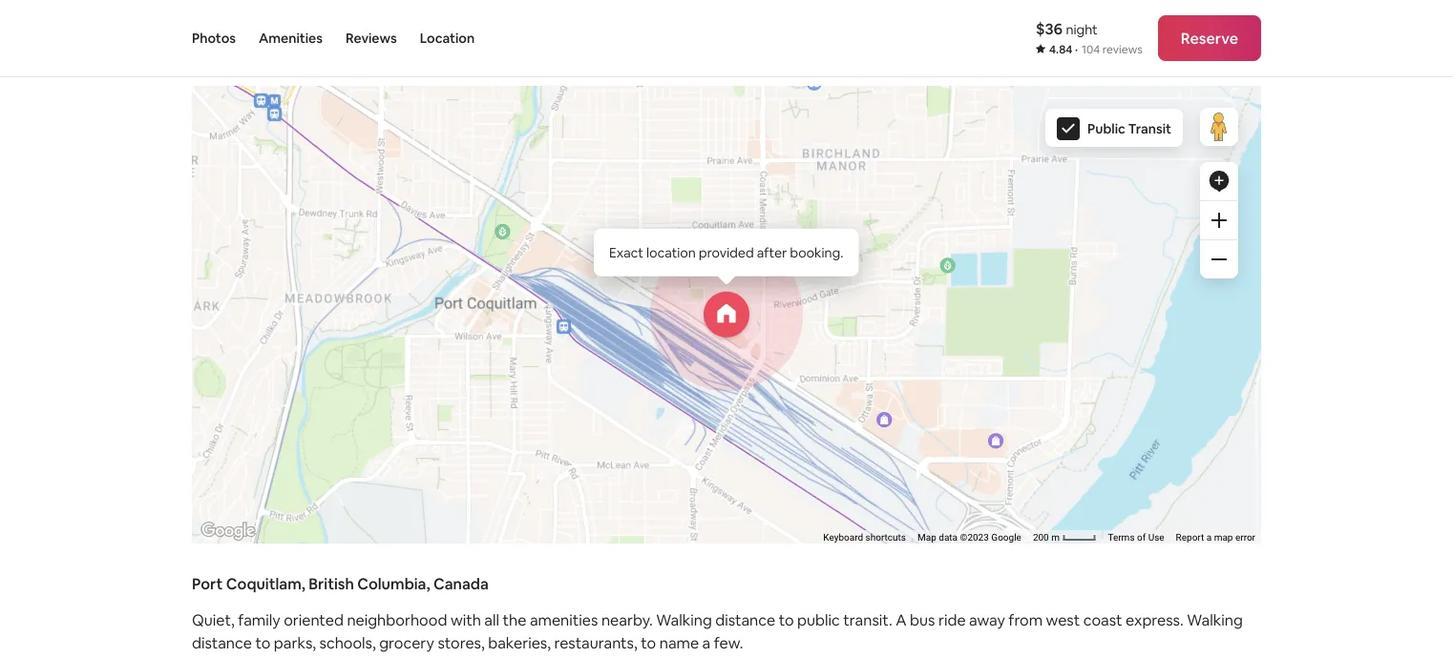 Task type: vqa. For each thing, say whether or not it's contained in the screenshot.
in to the middle
no



Task type: locate. For each thing, give the bounding box(es) containing it.
coquitlam,
[[226, 574, 305, 594]]

to
[[779, 610, 794, 630], [255, 633, 271, 653], [641, 633, 656, 653]]

2 horizontal spatial to
[[779, 610, 794, 630]]

0 vertical spatial distance
[[715, 610, 775, 630]]

to left name
[[641, 633, 656, 653]]

data
[[939, 532, 958, 544]]

shortcuts
[[866, 532, 906, 544]]

night
[[1066, 21, 1098, 38]]

of
[[1137, 532, 1146, 544]]

terms
[[1108, 532, 1135, 544]]

map
[[1214, 532, 1233, 544]]

public
[[1087, 120, 1125, 137]]

0 horizontal spatial distance
[[192, 633, 252, 653]]

1 horizontal spatial a
[[1207, 532, 1212, 544]]

family
[[238, 610, 280, 630]]

with
[[451, 610, 481, 630]]

0 vertical spatial a
[[1207, 532, 1212, 544]]

terms of use link
[[1108, 532, 1164, 544]]

to left public
[[779, 610, 794, 630]]

neighborhood
[[347, 610, 447, 630]]

google map
showing 5 points of interest. region
[[0, 0, 1440, 658]]

canada
[[433, 574, 489, 594]]

walking up name
[[656, 610, 712, 630]]

oriented
[[284, 610, 344, 630]]

reviews
[[1103, 42, 1143, 57]]

reserve button
[[1158, 15, 1261, 61]]

schools,
[[319, 633, 376, 653]]

keyboard
[[823, 532, 863, 544]]

walking
[[656, 610, 712, 630], [1187, 610, 1243, 630]]

200 m button
[[1027, 531, 1102, 545]]

$36 night
[[1036, 19, 1098, 38]]

express.
[[1126, 610, 1184, 630]]

$36
[[1036, 19, 1063, 38]]

report
[[1176, 532, 1204, 544]]

ride
[[938, 610, 966, 630]]

0 horizontal spatial a
[[702, 633, 711, 653]]

walking right express.
[[1187, 610, 1243, 630]]

bakeries,
[[488, 633, 551, 653]]

distance up few. at the bottom of the page
[[715, 610, 775, 630]]

the
[[503, 610, 526, 630]]

to down family
[[255, 633, 271, 653]]

keyboard shortcuts button
[[823, 531, 906, 545]]

reviews
[[346, 30, 397, 47]]

few.
[[714, 633, 743, 653]]

error
[[1235, 532, 1255, 544]]

terms of use
[[1108, 532, 1164, 544]]

2 walking from the left
[[1187, 610, 1243, 630]]

report a map error
[[1176, 532, 1255, 544]]

4.84 · 104 reviews
[[1049, 42, 1143, 57]]

distance
[[715, 610, 775, 630], [192, 633, 252, 653]]

map
[[917, 532, 936, 544]]

1 horizontal spatial walking
[[1187, 610, 1243, 630]]

a left map
[[1207, 532, 1212, 544]]

distance down quiet,
[[192, 633, 252, 653]]

quiet, family oriented neighborhood with all the amenities nearby. walking distance to public transit. a bus ride away from west coast express. walking distance to parks, schools, grocery stores, bakeries, restaurants, to name a few.
[[192, 610, 1243, 653]]

you'll
[[263, 37, 314, 64]]

port
[[192, 574, 223, 594]]

1 horizontal spatial to
[[641, 633, 656, 653]]

location
[[420, 30, 475, 47]]

restaurants,
[[554, 633, 638, 653]]

all
[[484, 610, 499, 630]]

0 horizontal spatial walking
[[656, 610, 712, 630]]

1 walking from the left
[[656, 610, 712, 630]]

1 vertical spatial distance
[[192, 633, 252, 653]]

200
[[1033, 532, 1049, 544]]

drag pegman onto the map to open street view image
[[1200, 108, 1238, 146]]

from
[[1009, 610, 1043, 630]]

a
[[1207, 532, 1212, 544], [702, 633, 711, 653]]

m
[[1051, 532, 1060, 544]]

a left few. at the bottom of the page
[[702, 633, 711, 653]]

0 horizontal spatial to
[[255, 633, 271, 653]]

your stay location, map pin image
[[704, 292, 749, 338]]

west
[[1046, 610, 1080, 630]]

quiet,
[[192, 610, 235, 630]]

1 vertical spatial a
[[702, 633, 711, 653]]

keyboard shortcuts
[[823, 532, 906, 544]]



Task type: describe. For each thing, give the bounding box(es) containing it.
add a place to the map image
[[1208, 170, 1231, 193]]

columbia,
[[357, 574, 430, 594]]

stores,
[[438, 633, 485, 653]]

amenities
[[259, 30, 323, 47]]

amenities button
[[259, 0, 323, 76]]

public transit
[[1087, 120, 1171, 137]]

british
[[309, 574, 354, 594]]

amenities
[[530, 610, 598, 630]]

transit.
[[843, 610, 892, 630]]

·
[[1075, 42, 1078, 57]]

google
[[991, 532, 1021, 544]]

transit
[[1128, 120, 1171, 137]]

port coquitlam, british columbia, canada
[[192, 574, 489, 594]]

zoom out image
[[1212, 252, 1227, 267]]

nearby.
[[601, 610, 653, 630]]

map data ©2023 google
[[917, 532, 1021, 544]]

200 m
[[1033, 532, 1062, 544]]

photos button
[[192, 0, 236, 76]]

4.84
[[1049, 42, 1073, 57]]

a inside quiet, family oriented neighborhood with all the amenities nearby. walking distance to public transit. a bus ride away from west coast express. walking distance to parks, schools, grocery stores, bakeries, restaurants, to name a few.
[[702, 633, 711, 653]]

a
[[896, 610, 907, 630]]

coast
[[1083, 610, 1122, 630]]

zoom in image
[[1212, 213, 1227, 228]]

reserve
[[1181, 28, 1238, 48]]

be
[[318, 37, 344, 64]]

away
[[969, 610, 1005, 630]]

bus
[[910, 610, 935, 630]]

grocery
[[379, 633, 434, 653]]

location button
[[420, 0, 475, 76]]

photos
[[192, 30, 236, 47]]

where you'll be
[[192, 37, 344, 64]]

parks,
[[274, 633, 316, 653]]

where
[[192, 37, 258, 64]]

public
[[797, 610, 840, 630]]

104
[[1082, 42, 1100, 57]]

1 horizontal spatial distance
[[715, 610, 775, 630]]

©2023
[[960, 532, 989, 544]]

google image
[[197, 519, 260, 544]]

reviews button
[[346, 0, 397, 76]]

report a map error link
[[1176, 532, 1255, 544]]

name
[[659, 633, 699, 653]]

use
[[1148, 532, 1164, 544]]



